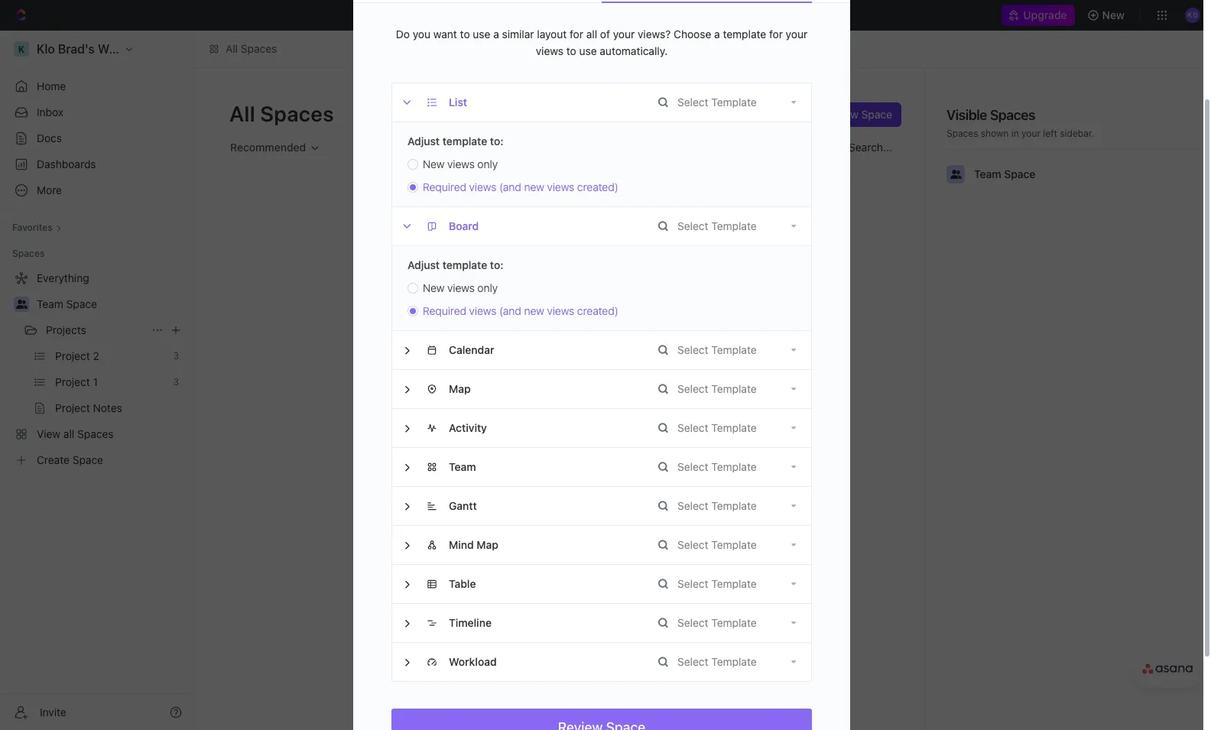 Task type: locate. For each thing, give the bounding box(es) containing it.
0 vertical spatial adjust
[[408, 135, 440, 148]]

6 select from the top
[[678, 461, 709, 474]]

template for team
[[712, 461, 757, 474]]

5 select from the top
[[678, 422, 709, 435]]

all spaces
[[226, 42, 277, 55], [230, 101, 334, 126]]

of
[[600, 28, 610, 41]]

7 template from the top
[[712, 500, 757, 513]]

select for team
[[678, 461, 709, 474]]

0 vertical spatial to
[[460, 28, 470, 41]]

0 vertical spatial created)
[[577, 181, 619, 194]]

1 adjust template to: from the top
[[408, 135, 504, 148]]

a right choose
[[715, 28, 720, 41]]

only
[[478, 158, 498, 171], [478, 282, 498, 295]]

1 vertical spatial team
[[37, 298, 63, 311]]

1 vertical spatial new views only
[[423, 282, 498, 295]]

new views only down board
[[423, 282, 498, 295]]

10 select template button from the top
[[659, 604, 812, 643]]

select
[[678, 96, 709, 109], [678, 220, 709, 233], [678, 343, 709, 357], [678, 383, 709, 396], [678, 422, 709, 435], [678, 461, 709, 474], [678, 500, 709, 513], [678, 539, 709, 552], [678, 578, 709, 591], [678, 617, 709, 630], [678, 656, 709, 669]]

to right want
[[460, 28, 470, 41]]

required
[[423, 181, 467, 194], [423, 304, 467, 317]]

select template for activity
[[678, 422, 757, 435]]

team space up projects
[[37, 298, 97, 311]]

5 select template from the top
[[678, 422, 757, 435]]

0 vertical spatial space
[[862, 108, 893, 121]]

only up calendar at left
[[478, 282, 498, 295]]

team inside 'link'
[[37, 298, 63, 311]]

list
[[449, 96, 467, 109]]

8 select template button from the top
[[659, 526, 812, 565]]

template for workload
[[712, 656, 757, 669]]

in
[[1012, 128, 1020, 139]]

0 vertical spatial new views only
[[423, 158, 498, 171]]

spaces
[[241, 42, 277, 55], [260, 101, 334, 126], [991, 107, 1036, 123], [947, 128, 979, 139], [12, 248, 45, 259], [542, 314, 574, 325]]

template down board
[[443, 259, 488, 272]]

views?
[[638, 28, 671, 41]]

1 select template from the top
[[678, 96, 757, 109]]

0 vertical spatial map
[[449, 383, 471, 396]]

1 adjust from the top
[[408, 135, 440, 148]]

visible
[[947, 107, 988, 123]]

tree inside the sidebar navigation
[[6, 266, 188, 473]]

1 vertical spatial adjust
[[408, 259, 440, 272]]

select template
[[678, 96, 757, 109], [678, 220, 757, 233], [678, 343, 757, 357], [678, 383, 757, 396], [678, 422, 757, 435], [678, 461, 757, 474], [678, 500, 757, 513], [678, 539, 757, 552], [678, 578, 757, 591], [678, 617, 757, 630], [678, 656, 757, 669]]

select template button for board
[[659, 207, 812, 246]]

3 select template from the top
[[678, 343, 757, 357]]

2 required views (and new views created) from the top
[[423, 304, 619, 317]]

projects link
[[46, 318, 145, 343]]

8 template from the top
[[712, 539, 757, 552]]

0 vertical spatial use
[[473, 28, 491, 41]]

9 template from the top
[[712, 578, 757, 591]]

team space down shown
[[975, 168, 1036, 181]]

6 select template button from the top
[[659, 448, 812, 487]]

3 select template button from the top
[[659, 331, 812, 370]]

space up search...
[[862, 108, 893, 121]]

1 horizontal spatial team
[[449, 461, 476, 474]]

select for workload
[[678, 656, 709, 669]]

1 vertical spatial (and
[[500, 304, 522, 317]]

docs
[[37, 132, 62, 145]]

0 horizontal spatial team space
[[37, 298, 97, 311]]

dashboards link
[[6, 152, 188, 177]]

0 horizontal spatial team
[[37, 298, 63, 311]]

team up gantt
[[449, 461, 476, 474]]

3 template from the top
[[712, 343, 757, 357]]

9 select template button from the top
[[659, 565, 812, 604]]

your
[[613, 28, 635, 41], [786, 28, 808, 41], [1022, 128, 1041, 139]]

2 a from the left
[[715, 28, 720, 41]]

2 horizontal spatial your
[[1022, 128, 1041, 139]]

template down list
[[443, 135, 488, 148]]

1 a from the left
[[494, 28, 499, 41]]

new inside "button"
[[1103, 8, 1125, 21]]

do you want to use a similar layout for all of your views? choose a template for your views to use automatically.
[[396, 28, 808, 57]]

required up board
[[423, 181, 467, 194]]

1 vertical spatial required
[[423, 304, 467, 317]]

2 select template button from the top
[[659, 207, 812, 246]]

2 select template from the top
[[678, 220, 757, 233]]

4 select from the top
[[678, 383, 709, 396]]

sidebar.
[[1061, 128, 1095, 139]]

want
[[434, 28, 457, 41]]

1 vertical spatial new
[[524, 304, 545, 317]]

space down in
[[1005, 168, 1036, 181]]

2 new from the top
[[524, 304, 545, 317]]

0 vertical spatial template
[[723, 28, 767, 41]]

1 template from the top
[[712, 96, 757, 109]]

9 select from the top
[[678, 578, 709, 591]]

template right choose
[[723, 28, 767, 41]]

0 vertical spatial team space
[[975, 168, 1036, 181]]

1 horizontal spatial for
[[770, 28, 783, 41]]

team right user group image
[[975, 168, 1002, 181]]

adjust
[[408, 135, 440, 148], [408, 259, 440, 272]]

0 vertical spatial required
[[423, 181, 467, 194]]

template
[[712, 96, 757, 109], [712, 220, 757, 233], [712, 343, 757, 357], [712, 383, 757, 396], [712, 422, 757, 435], [712, 461, 757, 474], [712, 500, 757, 513], [712, 539, 757, 552], [712, 578, 757, 591], [712, 617, 757, 630], [712, 656, 757, 669]]

1 vertical spatial use
[[580, 44, 597, 57]]

use down the all
[[580, 44, 597, 57]]

to
[[460, 28, 470, 41], [567, 44, 577, 57]]

select template for gantt
[[678, 500, 757, 513]]

select template for list
[[678, 96, 757, 109]]

select template for table
[[678, 578, 757, 591]]

0 horizontal spatial space
[[66, 298, 97, 311]]

7 select from the top
[[678, 500, 709, 513]]

upgrade link
[[1002, 5, 1075, 26]]

space inside 'link'
[[66, 298, 97, 311]]

tree containing team space
[[6, 266, 188, 473]]

map
[[449, 383, 471, 396], [477, 539, 499, 552]]

4 select template button from the top
[[659, 370, 812, 409]]

adjust template to: down list
[[408, 135, 504, 148]]

10 select template from the top
[[678, 617, 757, 630]]

template
[[723, 28, 767, 41], [443, 135, 488, 148], [443, 259, 488, 272]]

0 vertical spatial adjust template to:
[[408, 135, 504, 148]]

select template button for workload
[[659, 643, 812, 682]]

created)
[[577, 181, 619, 194], [577, 304, 619, 317]]

space up the projects link
[[66, 298, 97, 311]]

new views only down list
[[423, 158, 498, 171]]

8 select from the top
[[678, 539, 709, 552]]

11 select template button from the top
[[659, 643, 812, 682]]

tree
[[6, 266, 188, 473]]

1 vertical spatial team space
[[37, 298, 97, 311]]

0 vertical spatial (and
[[500, 181, 522, 194]]

required views (and new views created)
[[423, 181, 619, 194], [423, 304, 619, 317]]

0 horizontal spatial a
[[494, 28, 499, 41]]

sidebar navigation
[[0, 31, 195, 731]]

0 vertical spatial only
[[478, 158, 498, 171]]

2 horizontal spatial space
[[1005, 168, 1036, 181]]

1 vertical spatial to:
[[490, 259, 504, 272]]

select for map
[[678, 383, 709, 396]]

0 vertical spatial new
[[524, 181, 545, 194]]

1 only from the top
[[478, 158, 498, 171]]

required up calendar at left
[[423, 304, 467, 317]]

3 select from the top
[[678, 343, 709, 357]]

1 select from the top
[[678, 96, 709, 109]]

shown
[[981, 128, 1009, 139]]

views
[[536, 44, 564, 57], [448, 158, 475, 171], [469, 181, 497, 194], [547, 181, 575, 194], [448, 282, 475, 295], [469, 304, 497, 317], [547, 304, 575, 317]]

new views only
[[423, 158, 498, 171], [423, 282, 498, 295]]

map right mind
[[477, 539, 499, 552]]

0 vertical spatial required views (and new views created)
[[423, 181, 619, 194]]

for
[[570, 28, 584, 41], [770, 28, 783, 41]]

1 required from the top
[[423, 181, 467, 194]]

1 vertical spatial created)
[[577, 304, 619, 317]]

only up board
[[478, 158, 498, 171]]

0 horizontal spatial for
[[570, 28, 584, 41]]

select for board
[[678, 220, 709, 233]]

dashboards
[[37, 158, 96, 171]]

a left "similar"
[[494, 28, 499, 41]]

select template button for gantt
[[659, 487, 812, 526]]

2 new views only from the top
[[423, 282, 498, 295]]

0 vertical spatial to:
[[490, 135, 504, 148]]

1 vertical spatial space
[[1005, 168, 1036, 181]]

(and
[[500, 181, 522, 194], [500, 304, 522, 317]]

2 horizontal spatial team
[[975, 168, 1002, 181]]

to down layout
[[567, 44, 577, 57]]

1 vertical spatial map
[[477, 539, 499, 552]]

4 select template from the top
[[678, 383, 757, 396]]

adjust template to: down board
[[408, 259, 504, 272]]

10 template from the top
[[712, 617, 757, 630]]

projects
[[46, 324, 86, 337]]

select template for team
[[678, 461, 757, 474]]

7 select template from the top
[[678, 500, 757, 513]]

space
[[862, 108, 893, 121], [1005, 168, 1036, 181], [66, 298, 97, 311]]

11 select from the top
[[678, 656, 709, 669]]

1 vertical spatial adjust template to:
[[408, 259, 504, 272]]

use right want
[[473, 28, 491, 41]]

space inside button
[[862, 108, 893, 121]]

1 horizontal spatial a
[[715, 28, 720, 41]]

do
[[396, 28, 410, 41]]

6 select template from the top
[[678, 461, 757, 474]]

5 template from the top
[[712, 422, 757, 435]]

2 adjust template to: from the top
[[408, 259, 504, 272]]

team
[[975, 168, 1002, 181], [37, 298, 63, 311], [449, 461, 476, 474]]

a
[[494, 28, 499, 41], [715, 28, 720, 41]]

2 select from the top
[[678, 220, 709, 233]]

11 template from the top
[[712, 656, 757, 669]]

select for list
[[678, 96, 709, 109]]

template for mind map
[[712, 539, 757, 552]]

1 vertical spatial to
[[567, 44, 577, 57]]

map up activity
[[449, 383, 471, 396]]

new space
[[837, 108, 893, 121]]

required views (and new views created) up board
[[423, 181, 619, 194]]

to:
[[490, 135, 504, 148], [490, 259, 504, 272]]

select template button
[[659, 83, 812, 122], [659, 207, 812, 246], [659, 331, 812, 370], [659, 370, 812, 409], [659, 409, 812, 448], [659, 448, 812, 487], [659, 487, 812, 526], [659, 526, 812, 565], [659, 565, 812, 604], [659, 604, 812, 643], [659, 643, 812, 682]]

select for table
[[678, 578, 709, 591]]

6 template from the top
[[712, 461, 757, 474]]

2 required from the top
[[423, 304, 467, 317]]

required views (and new views created) up calendar at left
[[423, 304, 619, 317]]

team right user group icon
[[37, 298, 63, 311]]

1 vertical spatial required views (and new views created)
[[423, 304, 619, 317]]

0 vertical spatial team
[[975, 168, 1002, 181]]

1 horizontal spatial your
[[786, 28, 808, 41]]

all
[[226, 42, 238, 55], [230, 101, 255, 126], [529, 314, 540, 325]]

7 select template button from the top
[[659, 487, 812, 526]]

2 vertical spatial space
[[66, 298, 97, 311]]

5 select template button from the top
[[659, 409, 812, 448]]

new
[[1103, 8, 1125, 21], [837, 108, 859, 121], [423, 158, 445, 171], [423, 282, 445, 295]]

new inside button
[[837, 108, 859, 121]]

template inside do you want to use a similar layout for all of your views? choose a template for your views to use automatically.
[[723, 28, 767, 41]]

new
[[524, 181, 545, 194], [524, 304, 545, 317]]

1 horizontal spatial team space
[[975, 168, 1036, 181]]

1 vertical spatial only
[[478, 282, 498, 295]]

select template button for map
[[659, 370, 812, 409]]

4 template from the top
[[712, 383, 757, 396]]

similar
[[502, 28, 534, 41]]

11 select template from the top
[[678, 656, 757, 669]]

adjust template to:
[[408, 135, 504, 148], [408, 259, 504, 272]]

2 vertical spatial all
[[529, 314, 540, 325]]

use
[[473, 28, 491, 41], [580, 44, 597, 57]]

joined
[[576, 314, 603, 325]]

1 horizontal spatial to
[[567, 44, 577, 57]]

inbox
[[37, 106, 64, 119]]

2 template from the top
[[712, 220, 757, 233]]

9 select template from the top
[[678, 578, 757, 591]]

1 horizontal spatial space
[[862, 108, 893, 121]]

1 select template button from the top
[[659, 83, 812, 122]]

10 select from the top
[[678, 617, 709, 630]]

team space
[[975, 168, 1036, 181], [37, 298, 97, 311]]

8 select template from the top
[[678, 539, 757, 552]]



Task type: vqa. For each thing, say whether or not it's contained in the screenshot.
'all'
yes



Task type: describe. For each thing, give the bounding box(es) containing it.
choose
[[674, 28, 712, 41]]

template for timeline
[[712, 617, 757, 630]]

timeline
[[449, 617, 492, 630]]

0 horizontal spatial to
[[460, 28, 470, 41]]

workload
[[449, 656, 497, 669]]

new space button
[[814, 103, 902, 127]]

your inside visible spaces spaces shown in your left sidebar.
[[1022, 128, 1041, 139]]

select for activity
[[678, 422, 709, 435]]

1 vertical spatial template
[[443, 135, 488, 148]]

select for mind map
[[678, 539, 709, 552]]

table
[[449, 578, 476, 591]]

select for timeline
[[678, 617, 709, 630]]

select template for workload
[[678, 656, 757, 669]]

select for calendar
[[678, 343, 709, 357]]

mind
[[449, 539, 474, 552]]

1 vertical spatial all
[[230, 101, 255, 126]]

team space link
[[37, 292, 185, 317]]

calendar
[[449, 343, 495, 357]]

select template button for mind map
[[659, 526, 812, 565]]

2 created) from the top
[[577, 304, 619, 317]]

visible spaces spaces shown in your left sidebar.
[[947, 107, 1095, 139]]

2 vertical spatial team
[[449, 461, 476, 474]]

select template for calendar
[[678, 343, 757, 357]]

inbox link
[[6, 100, 188, 125]]

template for gantt
[[712, 500, 757, 513]]

1 horizontal spatial use
[[580, 44, 597, 57]]

user group image
[[16, 300, 27, 309]]

2 vertical spatial template
[[443, 259, 488, 272]]

favorites button
[[6, 219, 68, 237]]

1 for from the left
[[570, 28, 584, 41]]

1 vertical spatial all spaces
[[230, 101, 334, 126]]

new button
[[1081, 3, 1135, 28]]

template for board
[[712, 220, 757, 233]]

0 horizontal spatial map
[[449, 383, 471, 396]]

favorites
[[12, 222, 53, 233]]

2 adjust from the top
[[408, 259, 440, 272]]

home
[[37, 80, 66, 93]]

spaces inside the sidebar navigation
[[12, 248, 45, 259]]

select template for mind map
[[678, 539, 757, 552]]

0 horizontal spatial use
[[473, 28, 491, 41]]

views inside do you want to use a similar layout for all of your views? choose a template for your views to use automatically.
[[536, 44, 564, 57]]

layout
[[537, 28, 567, 41]]

1 new from the top
[[524, 181, 545, 194]]

you
[[413, 28, 431, 41]]

1 to: from the top
[[490, 135, 504, 148]]

2 only from the top
[[478, 282, 498, 295]]

select template button for list
[[659, 83, 812, 122]]

all spaces joined
[[529, 314, 603, 325]]

select template button for table
[[659, 565, 812, 604]]

template for table
[[712, 578, 757, 591]]

template for map
[[712, 383, 757, 396]]

template for list
[[712, 96, 757, 109]]

0 vertical spatial all
[[226, 42, 238, 55]]

1 horizontal spatial map
[[477, 539, 499, 552]]

all
[[587, 28, 598, 41]]

team space inside 'link'
[[37, 298, 97, 311]]

gantt
[[449, 500, 477, 513]]

select for gantt
[[678, 500, 709, 513]]

board
[[449, 220, 479, 233]]

1 created) from the top
[[577, 181, 619, 194]]

template for calendar
[[712, 343, 757, 357]]

select template for map
[[678, 383, 757, 396]]

1 new views only from the top
[[423, 158, 498, 171]]

search... button
[[828, 135, 902, 160]]

2 (and from the top
[[500, 304, 522, 317]]

0 horizontal spatial your
[[613, 28, 635, 41]]

0 vertical spatial all spaces
[[226, 42, 277, 55]]

user group image
[[951, 170, 962, 179]]

select template button for calendar
[[659, 331, 812, 370]]

template for activity
[[712, 422, 757, 435]]

select template for board
[[678, 220, 757, 233]]

select template button for activity
[[659, 409, 812, 448]]

home link
[[6, 74, 188, 99]]

invite
[[40, 706, 66, 719]]

activity
[[449, 422, 487, 435]]

automatically.
[[600, 44, 668, 57]]

select template button for team
[[659, 448, 812, 487]]

select template for timeline
[[678, 617, 757, 630]]

1 (and from the top
[[500, 181, 522, 194]]

2 to: from the top
[[490, 259, 504, 272]]

docs link
[[6, 126, 188, 151]]

left
[[1044, 128, 1058, 139]]

mind map
[[449, 539, 499, 552]]

search...
[[849, 141, 893, 154]]

2 for from the left
[[770, 28, 783, 41]]

1 required views (and new views created) from the top
[[423, 181, 619, 194]]

select template button for timeline
[[659, 604, 812, 643]]

upgrade
[[1024, 8, 1068, 21]]



